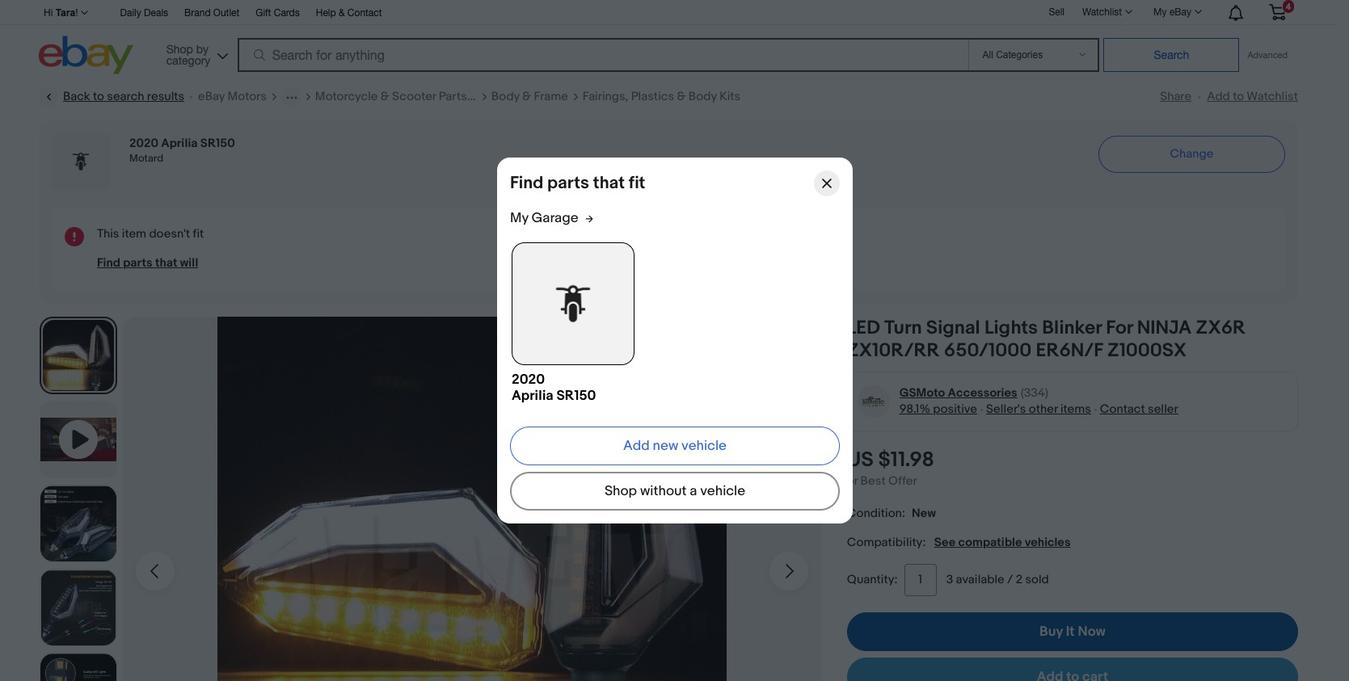 Task type: locate. For each thing, give the bounding box(es) containing it.
video 1 of 1 image
[[40, 402, 116, 478]]

signal
[[927, 317, 981, 340]]

vehicle right a
[[700, 483, 745, 500]]

parts down "item"
[[123, 256, 153, 271]]

3 available / 2 sold
[[947, 572, 1049, 588]]

0 horizontal spatial accessories
[[482, 89, 551, 104]]

add for add new vehicle
[[623, 438, 650, 454]]

garage
[[531, 210, 578, 226]]

0 horizontal spatial body
[[492, 89, 520, 104]]

& left frame on the left
[[523, 89, 531, 104]]

0 vertical spatial 2020
[[129, 136, 158, 151]]

motard
[[129, 152, 163, 165]]

vehicle right new
[[681, 438, 726, 454]]

0 vertical spatial contact
[[348, 7, 382, 19]]

1 horizontal spatial watchlist
[[1247, 89, 1299, 104]]

best
[[861, 474, 886, 489]]

sr150
[[200, 136, 235, 151], [556, 388, 596, 404]]

buy it now link
[[847, 613, 1299, 652]]

parts for find parts that fit
[[547, 173, 589, 194]]

1 horizontal spatial body
[[689, 89, 717, 104]]

1 horizontal spatial ebay
[[1170, 6, 1192, 18]]

body & frame link
[[492, 89, 568, 105]]

0 vertical spatial sr150
[[200, 136, 235, 151]]

sell
[[1049, 6, 1065, 17]]

new
[[653, 438, 678, 454]]

1 vertical spatial accessories
[[948, 386, 1018, 401]]

new
[[912, 506, 936, 522]]

sr150 for 2020 aprilia sr150 motard
[[200, 136, 235, 151]]

my ebay link
[[1145, 2, 1210, 22]]

watchlist down "advanced"
[[1247, 89, 1299, 104]]

1 horizontal spatial 2020
[[511, 372, 545, 388]]

fit inside dialog
[[629, 173, 645, 194]]

1 vertical spatial 2020
[[511, 372, 545, 388]]

1 horizontal spatial parts
[[547, 173, 589, 194]]

gsmoto accessories (334)
[[900, 386, 1049, 401]]

0 horizontal spatial 2020
[[129, 136, 158, 151]]

zx10r/rr
[[847, 340, 940, 362]]

aprilia
[[161, 136, 198, 151], [511, 388, 553, 404]]

gsmoto accessories link
[[900, 386, 1018, 402]]

1 vertical spatial find
[[97, 256, 120, 271]]

0 horizontal spatial that
[[155, 256, 177, 271]]

0 vertical spatial parts
[[547, 173, 589, 194]]

my left garage on the top
[[510, 210, 528, 226]]

1 vertical spatial aprilia
[[511, 388, 553, 404]]

kits
[[720, 89, 741, 104]]

add inside button
[[623, 438, 650, 454]]

sold
[[1026, 572, 1049, 588]]

& for motorcycle
[[381, 89, 390, 104]]

fairings, plastics & body kits
[[583, 89, 741, 104]]

shop
[[604, 483, 637, 500]]

ebay
[[1170, 6, 1192, 18], [198, 89, 225, 104]]

1 horizontal spatial my
[[1154, 6, 1167, 18]]

gift cards
[[256, 7, 300, 19]]

0 vertical spatial add
[[1207, 89, 1231, 104]]

0 horizontal spatial contact
[[348, 7, 382, 19]]

2020
[[129, 136, 158, 151], [511, 372, 545, 388]]

aprilia for 2020 aprilia sr150 motard
[[161, 136, 198, 151]]

gift cards link
[[256, 5, 300, 23]]

0 horizontal spatial my
[[510, 210, 528, 226]]

region containing this item doesn't fit
[[52, 207, 1286, 291]]

1 horizontal spatial sr150
[[556, 388, 596, 404]]

shop without a vehicle
[[604, 483, 745, 500]]

body left "kits"
[[689, 89, 717, 104]]

& right parts
[[470, 89, 479, 104]]

1 vertical spatial vehicle
[[700, 483, 745, 500]]

find for find parts that fit
[[510, 173, 543, 194]]

2020 for 2020 aprilia sr150
[[511, 372, 545, 388]]

2 body from the left
[[689, 89, 717, 104]]

0 vertical spatial watchlist
[[1083, 6, 1122, 18]]

condition: new
[[847, 506, 936, 522]]

accessories right parts
[[482, 89, 551, 104]]

blinker
[[1043, 317, 1102, 340]]

ebay left motors
[[198, 89, 225, 104]]

2020 aprilia sr150
[[511, 372, 596, 404]]

2020 for 2020 aprilia sr150 motard
[[129, 136, 158, 151]]

2020 aprilia sr150 motard
[[129, 136, 235, 165]]

0 vertical spatial fit
[[629, 173, 645, 194]]

watchlist
[[1083, 6, 1122, 18], [1247, 89, 1299, 104]]

my for my garage
[[510, 210, 528, 226]]

1 vertical spatial ebay
[[198, 89, 225, 104]]

98.1% positive
[[900, 402, 978, 417]]

2020 inside the 2020 aprilia sr150 motard
[[129, 136, 158, 151]]

find up the my garage at the top of page
[[510, 173, 543, 194]]

1 horizontal spatial fit
[[629, 173, 645, 194]]

brand
[[184, 7, 211, 19]]

0 vertical spatial that
[[593, 173, 625, 194]]

buy
[[1040, 624, 1063, 640]]

to right back
[[93, 89, 104, 104]]

0 vertical spatial find
[[510, 173, 543, 194]]

1 horizontal spatial add
[[1207, 89, 1231, 104]]

positive
[[933, 402, 978, 417]]

1 horizontal spatial to
[[1233, 89, 1244, 104]]

1 horizontal spatial find
[[510, 173, 543, 194]]

1 horizontal spatial that
[[593, 173, 625, 194]]

my right watchlist link
[[1154, 6, 1167, 18]]

watchlist link
[[1074, 2, 1140, 22]]

fairings, plastics & body kits link
[[583, 89, 741, 105]]

motorcycle & scooter parts & accessories link
[[315, 89, 551, 105]]

sr150 inside 2020 aprilia sr150
[[556, 388, 596, 404]]

find inside dialog
[[510, 173, 543, 194]]

contact seller link
[[1100, 402, 1179, 417]]

1 vertical spatial that
[[155, 256, 177, 271]]

find for find parts that will
[[97, 256, 120, 271]]

1 vertical spatial my
[[510, 210, 528, 226]]

help & contact link
[[316, 5, 382, 23]]

0 vertical spatial ebay
[[1170, 6, 1192, 18]]

us $11.98 or best offer
[[847, 448, 935, 489]]

0 horizontal spatial fit
[[193, 226, 204, 242]]

0 horizontal spatial sr150
[[200, 136, 235, 151]]

& right help
[[339, 7, 345, 19]]

seller's other items
[[986, 402, 1091, 417]]

frame
[[534, 89, 568, 104]]

that for will
[[155, 256, 177, 271]]

banner
[[39, 0, 1299, 78]]

parts inside dialog
[[547, 173, 589, 194]]

1 horizontal spatial contact
[[1100, 402, 1146, 417]]

your shopping cart contains 4 items image
[[1269, 4, 1287, 20]]

& inside account "navigation"
[[339, 7, 345, 19]]

&
[[339, 7, 345, 19], [381, 89, 390, 104], [470, 89, 479, 104], [523, 89, 531, 104], [677, 89, 686, 104]]

add for add to watchlist
[[1207, 89, 1231, 104]]

aprilia inside 2020 aprilia sr150
[[511, 388, 553, 404]]

brand outlet link
[[184, 5, 240, 23]]

back
[[63, 89, 90, 104]]

my inside find parts that fit dialog
[[510, 210, 528, 226]]

& left scooter
[[381, 89, 390, 104]]

watchlist inside account "navigation"
[[1083, 6, 1122, 18]]

accessories up seller's
[[948, 386, 1018, 401]]

0 horizontal spatial ebay
[[198, 89, 225, 104]]

quantity:
[[847, 572, 898, 588]]

seller
[[1148, 402, 1179, 417]]

body
[[492, 89, 520, 104], [689, 89, 717, 104]]

parts
[[439, 89, 467, 104]]

0 horizontal spatial to
[[93, 89, 104, 104]]

1 vertical spatial add
[[623, 438, 650, 454]]

0 horizontal spatial aprilia
[[161, 136, 198, 151]]

add to watchlist
[[1207, 89, 1299, 104]]

compatibility:
[[847, 535, 926, 551]]

add right share
[[1207, 89, 1231, 104]]

add left new
[[623, 438, 650, 454]]

now
[[1078, 624, 1106, 640]]

led
[[847, 317, 880, 340]]

0 vertical spatial accessories
[[482, 89, 551, 104]]

this
[[97, 226, 119, 242]]

0 vertical spatial my
[[1154, 6, 1167, 18]]

ebay right watchlist link
[[1170, 6, 1192, 18]]

aprilia inside the 2020 aprilia sr150 motard
[[161, 136, 198, 151]]

region
[[52, 207, 1286, 291]]

my inside account "navigation"
[[1154, 6, 1167, 18]]

sr150 inside the 2020 aprilia sr150 motard
[[200, 136, 235, 151]]

that
[[593, 173, 625, 194], [155, 256, 177, 271]]

that inside dialog
[[593, 173, 625, 194]]

condition:
[[847, 506, 906, 522]]

0 vertical spatial aprilia
[[161, 136, 198, 151]]

contact seller
[[1100, 402, 1179, 417]]

sr150 for 2020 aprilia sr150
[[556, 388, 596, 404]]

z1000sx
[[1108, 340, 1187, 362]]

1 vertical spatial parts
[[123, 256, 153, 271]]

0 vertical spatial vehicle
[[681, 438, 726, 454]]

& for help
[[339, 7, 345, 19]]

fit for this item doesn't fit
[[193, 226, 204, 242]]

2020 inside 2020 aprilia sr150
[[511, 372, 545, 388]]

0 horizontal spatial watchlist
[[1083, 6, 1122, 18]]

ninja
[[1137, 317, 1192, 340]]

0 horizontal spatial find
[[97, 256, 120, 271]]

to down advanced link
[[1233, 89, 1244, 104]]

2
[[1016, 572, 1023, 588]]

1 vertical spatial fit
[[193, 226, 204, 242]]

advanced
[[1248, 50, 1288, 60]]

contact right help
[[348, 7, 382, 19]]

find down this
[[97, 256, 120, 271]]

0 horizontal spatial parts
[[123, 256, 153, 271]]

fit
[[629, 173, 645, 194], [193, 226, 204, 242]]

watchlist right sell link
[[1083, 6, 1122, 18]]

body left frame on the left
[[492, 89, 520, 104]]

vehicle inside button
[[681, 438, 726, 454]]

1 vertical spatial sr150
[[556, 388, 596, 404]]

picture 3 of 9 image
[[40, 570, 116, 646]]

parts up garage on the top
[[547, 173, 589, 194]]

contact left seller
[[1100, 402, 1146, 417]]

parts inside region
[[123, 256, 153, 271]]

that inside region
[[155, 256, 177, 271]]

outlet
[[213, 7, 240, 19]]

0 horizontal spatial add
[[623, 438, 650, 454]]

None submit
[[1104, 38, 1240, 72]]

& for body
[[523, 89, 531, 104]]

back to search results
[[63, 89, 184, 104]]

1 horizontal spatial aprilia
[[511, 388, 553, 404]]

1 vertical spatial watchlist
[[1247, 89, 1299, 104]]



Task type: describe. For each thing, give the bounding box(es) containing it.
gift
[[256, 7, 271, 19]]

650/1000
[[944, 340, 1032, 362]]

scooter
[[392, 89, 436, 104]]

compatible
[[959, 535, 1022, 551]]

body & frame
[[492, 89, 568, 104]]

lights
[[985, 317, 1038, 340]]

for
[[1106, 317, 1133, 340]]

a
[[690, 483, 697, 500]]

this item doesn't fit
[[97, 226, 204, 242]]

doesn't
[[149, 226, 190, 242]]

banner containing sell
[[39, 0, 1299, 78]]

find parts that will
[[97, 256, 198, 271]]

to for back
[[93, 89, 104, 104]]

$11.98
[[879, 448, 935, 473]]

add new vehicle button
[[510, 427, 840, 466]]

other
[[1029, 402, 1058, 417]]

buy it now
[[1040, 624, 1106, 640]]

daily deals
[[120, 7, 168, 19]]

vehicle inside button
[[700, 483, 745, 500]]

add new vehicle
[[623, 438, 726, 454]]

(334)
[[1021, 386, 1049, 401]]

picture 2 of 9 image
[[40, 486, 116, 562]]

zx6r
[[1196, 317, 1246, 340]]

us
[[847, 448, 874, 473]]

98.1% positive link
[[900, 402, 978, 417]]

results
[[147, 89, 184, 104]]

contact inside account "navigation"
[[348, 7, 382, 19]]

sell link
[[1042, 6, 1072, 17]]

ebay motors
[[198, 89, 267, 104]]

cards
[[274, 7, 300, 19]]

my for my ebay
[[1154, 6, 1167, 18]]

ebay inside account "navigation"
[[1170, 6, 1192, 18]]

daily
[[120, 7, 141, 19]]

add to watchlist link
[[1207, 89, 1299, 104]]

ebay motors link
[[198, 89, 267, 105]]

item
[[122, 226, 146, 242]]

led turn signal lights blinker for ninja zx6r zx10r/rr 650/1000 er6n/f z1000sx - picture 1 of 9 image
[[123, 317, 821, 682]]

fit for find parts that fit
[[629, 173, 645, 194]]

seller's other items link
[[986, 402, 1091, 417]]

my garage
[[510, 210, 578, 226]]

picture 1 of 9 image
[[41, 319, 116, 393]]

gsmoto
[[900, 386, 945, 401]]

change
[[1171, 146, 1214, 162]]

without
[[640, 483, 687, 500]]

daily deals link
[[120, 5, 168, 23]]

help & contact
[[316, 7, 382, 19]]

help
[[316, 7, 336, 19]]

find parts that fit dialog
[[0, 0, 1350, 682]]

account navigation
[[39, 0, 1299, 25]]

parts for find parts that will
[[123, 256, 153, 271]]

items
[[1061, 402, 1091, 417]]

gsmoto accessories image
[[857, 385, 890, 418]]

it
[[1066, 624, 1075, 640]]

see compatible vehicles
[[935, 535, 1071, 551]]

1 body from the left
[[492, 89, 520, 104]]

that for fit
[[593, 173, 625, 194]]

3
[[947, 572, 954, 588]]

search
[[107, 89, 144, 104]]

deals
[[144, 7, 168, 19]]

er6n/f
[[1036, 340, 1104, 362]]

find parts that fit
[[510, 173, 645, 194]]

shop without a vehicle button
[[510, 472, 840, 511]]

motorcycle
[[315, 89, 378, 104]]

change button
[[1099, 136, 1286, 173]]

will
[[180, 256, 198, 271]]

see compatible vehicles link
[[935, 535, 1071, 551]]

1 horizontal spatial accessories
[[948, 386, 1018, 401]]

see
[[935, 535, 956, 551]]

offer
[[889, 474, 918, 489]]

vehicles
[[1025, 535, 1071, 551]]

aprilia for 2020 aprilia sr150
[[511, 388, 553, 404]]

1 vertical spatial contact
[[1100, 402, 1146, 417]]

advanced link
[[1240, 39, 1296, 71]]

Quantity: text field
[[905, 564, 937, 597]]

my garage link
[[510, 210, 593, 226]]

to for add
[[1233, 89, 1244, 104]]

/
[[1008, 572, 1013, 588]]

plastics
[[631, 89, 674, 104]]

available
[[956, 572, 1005, 588]]

seller's
[[986, 402, 1026, 417]]

turn
[[885, 317, 922, 340]]

share button
[[1161, 89, 1192, 104]]

fairings,
[[583, 89, 629, 104]]

share
[[1161, 89, 1192, 104]]

back to search results link
[[39, 87, 184, 107]]

brand outlet
[[184, 7, 240, 19]]

98.1%
[[900, 402, 931, 417]]

& right plastics
[[677, 89, 686, 104]]



Task type: vqa. For each thing, say whether or not it's contained in the screenshot.
Shop without a vehicle button
yes



